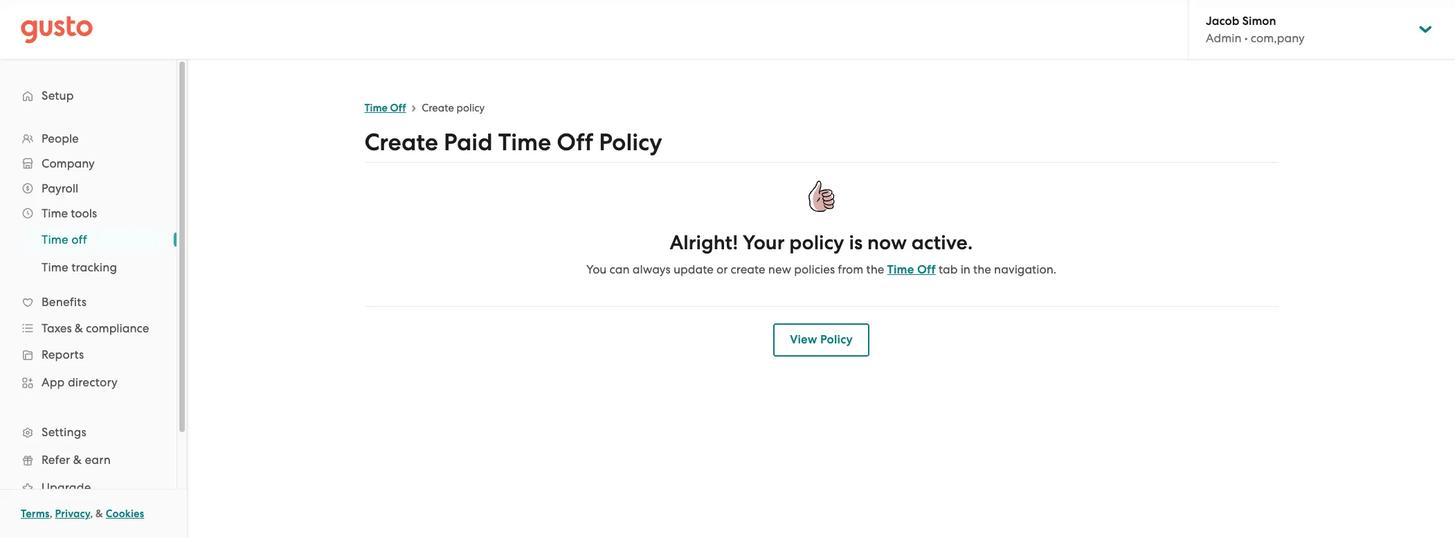 Task type: vqa. For each thing, say whether or not it's contained in the screenshot.
Nov corresponding to your
no



Task type: locate. For each thing, give the bounding box(es) containing it.
admin
[[1206, 31, 1242, 45]]

0 horizontal spatial off
[[390, 102, 406, 114]]

1 horizontal spatial ,
[[90, 508, 93, 520]]

& right "taxes"
[[75, 321, 83, 335]]

1 horizontal spatial off
[[557, 128, 594, 157]]

alright!
[[670, 231, 738, 255]]

policy
[[457, 102, 485, 114], [790, 231, 845, 255]]

& left the earn
[[73, 453, 82, 467]]

time off link left create policy
[[365, 102, 406, 114]]

compliance
[[86, 321, 149, 335]]

0 horizontal spatial ,
[[50, 508, 53, 520]]

0 horizontal spatial policy
[[599, 128, 662, 157]]

& left cookies
[[96, 508, 103, 520]]

settings
[[42, 425, 86, 439]]

from
[[838, 262, 864, 276]]

the right in
[[974, 262, 992, 276]]

1 horizontal spatial policy
[[790, 231, 845, 255]]

upgrade
[[42, 481, 91, 494]]

1 horizontal spatial the
[[974, 262, 992, 276]]

active.
[[912, 231, 973, 255]]

1 vertical spatial &
[[73, 453, 82, 467]]

policy up paid
[[457, 102, 485, 114]]

policy up policies
[[790, 231, 845, 255]]

policy
[[599, 128, 662, 157], [821, 332, 853, 347]]

time off link
[[365, 102, 406, 114], [888, 262, 936, 277]]

time inside dropdown button
[[42, 206, 68, 220]]

1 list from the top
[[0, 126, 177, 529]]

1 vertical spatial off
[[557, 128, 594, 157]]

time off
[[365, 102, 406, 114]]

& inside dropdown button
[[75, 321, 83, 335]]

the right from
[[867, 262, 885, 276]]

create
[[422, 102, 454, 114], [365, 128, 438, 157]]

1 vertical spatial time off link
[[888, 262, 936, 277]]

simon
[[1243, 14, 1277, 28]]

payroll
[[42, 181, 78, 195]]

2 list from the top
[[0, 226, 177, 281]]

2 horizontal spatial off
[[918, 262, 936, 277]]

off
[[390, 102, 406, 114], [557, 128, 594, 157], [918, 262, 936, 277]]

app directory
[[42, 375, 118, 389]]

, down upgrade link
[[90, 508, 93, 520]]

& for compliance
[[75, 321, 83, 335]]

0 vertical spatial create
[[422, 102, 454, 114]]

terms
[[21, 508, 50, 520]]

& for earn
[[73, 453, 82, 467]]

0 vertical spatial policy
[[457, 102, 485, 114]]

1 vertical spatial create
[[365, 128, 438, 157]]

people
[[42, 132, 79, 145]]

time tools
[[42, 206, 97, 220]]

list containing time off
[[0, 226, 177, 281]]

com,pany
[[1251, 31, 1305, 45]]

or
[[717, 262, 728, 276]]

view
[[790, 332, 818, 347]]

jacob
[[1206, 14, 1240, 28]]

0 vertical spatial policy
[[599, 128, 662, 157]]

company
[[42, 157, 95, 170]]

the
[[867, 262, 885, 276], [974, 262, 992, 276]]

app directory link
[[14, 370, 163, 395]]

time off link down now
[[888, 262, 936, 277]]

off
[[72, 233, 87, 247]]

list containing people
[[0, 126, 177, 529]]

your
[[743, 231, 785, 255]]

0 horizontal spatial the
[[867, 262, 885, 276]]

,
[[50, 508, 53, 520], [90, 508, 93, 520]]

is
[[849, 231, 863, 255]]

time
[[365, 102, 388, 114], [498, 128, 551, 157], [42, 206, 68, 220], [42, 233, 68, 247], [42, 260, 68, 274], [888, 262, 915, 277]]

2 the from the left
[[974, 262, 992, 276]]

create up paid
[[422, 102, 454, 114]]

cookies
[[106, 508, 144, 520]]

time for time tools
[[42, 206, 68, 220]]

taxes & compliance button
[[14, 316, 163, 341]]

0 horizontal spatial time off link
[[365, 102, 406, 114]]

tools
[[71, 206, 97, 220]]

time tools button
[[14, 201, 163, 226]]

refer
[[42, 453, 70, 467]]

create
[[731, 262, 766, 276]]

0 horizontal spatial policy
[[457, 102, 485, 114]]

view policy
[[790, 332, 853, 347]]

reports
[[42, 348, 84, 362]]

&
[[75, 321, 83, 335], [73, 453, 82, 467], [96, 508, 103, 520]]

, left privacy
[[50, 508, 53, 520]]

1 , from the left
[[50, 508, 53, 520]]

1 the from the left
[[867, 262, 885, 276]]

time off
[[42, 233, 87, 247]]

1 vertical spatial policy
[[821, 332, 853, 347]]

cookies button
[[106, 506, 144, 522]]

tracking
[[72, 260, 117, 274]]

create down time off
[[365, 128, 438, 157]]

0 vertical spatial &
[[75, 321, 83, 335]]

setup link
[[14, 83, 163, 108]]

time off link
[[25, 227, 163, 252]]

jacob simon admin • com,pany
[[1206, 14, 1305, 45]]

0 vertical spatial off
[[390, 102, 406, 114]]

list
[[0, 126, 177, 529], [0, 226, 177, 281]]

1 vertical spatial policy
[[790, 231, 845, 255]]



Task type: describe. For each thing, give the bounding box(es) containing it.
time for time off
[[42, 233, 68, 247]]

directory
[[68, 375, 118, 389]]

payroll button
[[14, 176, 163, 201]]

new
[[769, 262, 792, 276]]

reports link
[[14, 342, 163, 367]]

alright! your policy is now active.
[[670, 231, 973, 255]]

time for time tracking
[[42, 260, 68, 274]]

terms link
[[21, 508, 50, 520]]

policies
[[795, 262, 835, 276]]

always
[[633, 262, 671, 276]]

time for time off
[[365, 102, 388, 114]]

in
[[961, 262, 971, 276]]

navigation.
[[995, 262, 1057, 276]]

1 horizontal spatial policy
[[821, 332, 853, 347]]

company button
[[14, 151, 163, 176]]

earn
[[85, 453, 111, 467]]

2 , from the left
[[90, 508, 93, 520]]

taxes & compliance
[[42, 321, 149, 335]]

0 vertical spatial time off link
[[365, 102, 406, 114]]

can
[[610, 262, 630, 276]]

create for create paid time off policy
[[365, 128, 438, 157]]

taxes
[[42, 321, 72, 335]]

time tracking link
[[25, 255, 163, 280]]

privacy link
[[55, 508, 90, 520]]

you can always update or create new policies from the time off tab in the navigation.
[[587, 262, 1057, 277]]

privacy
[[55, 508, 90, 520]]

•
[[1245, 31, 1248, 45]]

1 horizontal spatial time off link
[[888, 262, 936, 277]]

create policy
[[422, 102, 485, 114]]

gusto navigation element
[[0, 60, 177, 538]]

update
[[674, 262, 714, 276]]

refer & earn link
[[14, 447, 163, 472]]

app
[[42, 375, 65, 389]]

paid
[[444, 128, 493, 157]]

now
[[868, 231, 907, 255]]

tab
[[939, 262, 958, 276]]

create for create policy
[[422, 102, 454, 114]]

refer & earn
[[42, 453, 111, 467]]

home image
[[21, 16, 93, 43]]

upgrade link
[[14, 475, 163, 500]]

setup
[[42, 89, 74, 103]]

benefits
[[42, 295, 87, 309]]

view policy link
[[774, 323, 870, 357]]

benefits link
[[14, 289, 163, 314]]

2 vertical spatial &
[[96, 508, 103, 520]]

terms , privacy , & cookies
[[21, 508, 144, 520]]

people button
[[14, 126, 163, 151]]

settings link
[[14, 420, 163, 445]]

create paid time off policy
[[365, 128, 662, 157]]

2 vertical spatial off
[[918, 262, 936, 277]]

time tracking
[[42, 260, 117, 274]]

you
[[587, 262, 607, 276]]



